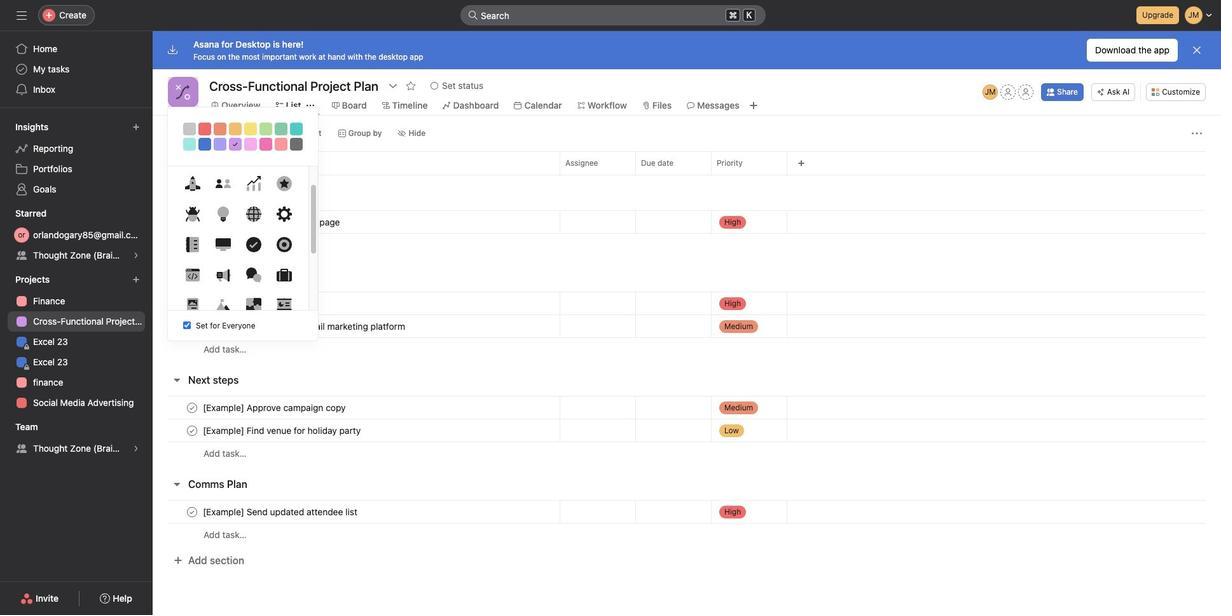 Task type: vqa. For each thing, say whether or not it's contained in the screenshot.
Row
yes



Task type: locate. For each thing, give the bounding box(es) containing it.
[example] send updated attendee list cell
[[153, 501, 560, 524]]

briefcase image
[[276, 268, 292, 283]]

mark complete checkbox inside [example] send updated attendee list "cell"
[[184, 505, 200, 520]]

task name text field inside the [example] evaluate new email marketing platform cell
[[200, 320, 409, 333]]

0 vertical spatial task name text field
[[200, 320, 409, 333]]

target image
[[276, 237, 292, 253]]

1 mark complete checkbox from the top
[[184, 319, 200, 334]]

new project or portfolio image
[[132, 276, 140, 284]]

mark complete image inside [example] finalize budget cell
[[184, 296, 200, 311]]

1 task name text field from the top
[[200, 216, 344, 229]]

add tab image
[[749, 101, 759, 111]]

mark complete checkbox inside [example] approve campaign copy cell
[[184, 400, 200, 416]]

add field image
[[798, 160, 805, 167]]

tab actions image
[[306, 102, 314, 109]]

mark complete checkbox up mark complete icon
[[184, 400, 200, 416]]

1 mark complete image from the top
[[184, 215, 200, 230]]

mark complete image inside the [example] evaluate new email marketing platform cell
[[184, 319, 200, 334]]

task name text field inside [example] approve campaign copy cell
[[200, 402, 350, 414]]

4 mark complete image from the top
[[184, 400, 200, 416]]

0 vertical spatial mark complete checkbox
[[184, 319, 200, 334]]

None checkbox
[[183, 322, 191, 330]]

5 mark complete image from the top
[[184, 505, 200, 520]]

mark complete checkbox for [example] send updated attendee list "cell" at the left of page
[[184, 505, 200, 520]]

projects element
[[0, 268, 153, 416]]

1 collapse task list for this group image from the top
[[172, 375, 182, 385]]

1 vertical spatial collapse task list for this group image
[[172, 480, 182, 490]]

None text field
[[206, 74, 382, 97]]

Mark complete checkbox
[[184, 319, 200, 334], [184, 400, 200, 416]]

teams element
[[0, 416, 153, 462]]

light bulb image
[[215, 207, 231, 222]]

mark complete checkbox inside [example] finalize budget cell
[[184, 296, 200, 311]]

more actions image
[[1192, 128, 1202, 139]]

[example] redesign landing page cell
[[153, 211, 560, 234]]

4 task name text field from the top
[[200, 425, 365, 437]]

4 mark complete checkbox from the top
[[184, 505, 200, 520]]

task name text field for mark complete checkbox within the [example] approve campaign copy cell
[[200, 402, 350, 414]]

mark complete checkbox inside the [example] evaluate new email marketing platform cell
[[184, 319, 200, 334]]

2 collapse task list for this group image from the top
[[172, 480, 182, 490]]

1 mark complete checkbox from the top
[[184, 215, 200, 230]]

task name text field for mark complete checkbox inside the [example] evaluate new email marketing platform cell
[[200, 320, 409, 333]]

insights element
[[0, 116, 153, 202]]

collapse task list for this group image for mark complete option inside [example] send updated attendee list "cell"
[[172, 480, 182, 490]]

header planning tree grid
[[153, 211, 1221, 257]]

[example] finalize budget cell
[[153, 292, 560, 316]]

2 mark complete image from the top
[[184, 296, 200, 311]]

mark complete image
[[184, 215, 200, 230], [184, 296, 200, 311], [184, 319, 200, 334], [184, 400, 200, 416], [184, 505, 200, 520]]

3 mark complete image from the top
[[184, 319, 200, 334]]

collapse task list for this group image
[[172, 375, 182, 385], [172, 480, 182, 490]]

notebook image
[[185, 237, 200, 253]]

Task name text field
[[200, 320, 409, 333], [200, 506, 361, 519]]

0 vertical spatial collapse task list for this group image
[[172, 375, 182, 385]]

Search tasks, projects, and more text field
[[461, 5, 766, 25]]

manage project members image
[[983, 85, 998, 100]]

mark complete checkbox down "page layout" "icon"
[[184, 319, 200, 334]]

mark complete image for [example] approve campaign copy cell
[[184, 400, 200, 416]]

graph image
[[246, 176, 261, 191]]

mountain flag image
[[215, 298, 231, 314]]

mark complete image
[[184, 423, 200, 439]]

3 task name text field from the top
[[200, 402, 350, 414]]

mark complete checkbox inside the [example] find venue for holiday party cell
[[184, 423, 200, 439]]

dismiss image
[[1192, 45, 1202, 55]]

mark complete checkbox for the [example] find venue for holiday party cell
[[184, 423, 200, 439]]

Task name text field
[[200, 216, 344, 229], [200, 297, 313, 310], [200, 402, 350, 414], [200, 425, 365, 437]]

3 mark complete checkbox from the top
[[184, 423, 200, 439]]

task name text field inside [example] finalize budget cell
[[200, 297, 313, 310]]

mark complete image inside [example] approve campaign copy cell
[[184, 400, 200, 416]]

1 task name text field from the top
[[200, 320, 409, 333]]

people image
[[215, 176, 231, 191]]

Mark complete checkbox
[[184, 215, 200, 230], [184, 296, 200, 311], [184, 423, 200, 439], [184, 505, 200, 520]]

mark complete image inside [example] redesign landing page "cell"
[[184, 215, 200, 230]]

[example] approve campaign copy cell
[[153, 396, 560, 420]]

task name text field inside the [example] find venue for holiday party cell
[[200, 425, 365, 437]]

bug image
[[185, 207, 200, 222]]

task name text field inside [example] send updated attendee list "cell"
[[200, 506, 361, 519]]

2 task name text field from the top
[[200, 506, 361, 519]]

mark complete checkbox inside [example] redesign landing page "cell"
[[184, 215, 200, 230]]

2 mark complete checkbox from the top
[[184, 400, 200, 416]]

2 task name text field from the top
[[200, 297, 313, 310]]

1 vertical spatial task name text field
[[200, 506, 361, 519]]

mark complete image inside [example] send updated attendee list "cell"
[[184, 505, 200, 520]]

2 mark complete checkbox from the top
[[184, 296, 200, 311]]

starred element
[[0, 202, 153, 268]]

mark complete checkbox for the [example] evaluate new email marketing platform cell
[[184, 319, 200, 334]]

mark complete checkbox for [example] approve campaign copy cell
[[184, 400, 200, 416]]

None field
[[461, 5, 766, 25]]

task name text field inside [example] redesign landing page "cell"
[[200, 216, 344, 229]]

1 vertical spatial mark complete checkbox
[[184, 400, 200, 416]]

task name text field for mark complete option inside the [example] redesign landing page "cell"
[[200, 216, 344, 229]]

row
[[153, 151, 1221, 175], [168, 174, 1206, 176], [153, 211, 1221, 234], [153, 233, 1221, 257], [153, 292, 1221, 316], [153, 315, 1221, 338], [153, 338, 1221, 361], [153, 396, 1221, 420], [153, 419, 1221, 443], [153, 442, 1221, 466], [153, 501, 1221, 524], [153, 524, 1221, 547]]

mark complete image for the [example] evaluate new email marketing platform cell
[[184, 319, 200, 334]]

chat bubbles image
[[246, 268, 261, 283]]



Task type: describe. For each thing, give the bounding box(es) containing it.
prominent image
[[468, 10, 478, 20]]

star image
[[276, 176, 292, 191]]

task name text field for mark complete option in the [example] finalize budget cell
[[200, 297, 313, 310]]

task name text field for mark complete option inside [example] send updated attendee list "cell"
[[200, 506, 361, 519]]

[example] find venue for holiday party cell
[[153, 419, 560, 443]]

computer image
[[215, 237, 231, 253]]

[example] evaluate new email marketing platform cell
[[153, 315, 560, 338]]

globe image
[[246, 207, 261, 222]]

header comms plan tree grid
[[153, 501, 1221, 547]]

task name text field for mark complete option inside the the [example] find venue for holiday party cell
[[200, 425, 365, 437]]

gear image
[[276, 207, 292, 222]]

see details, thought zone (brainstorm space) image
[[132, 445, 140, 453]]

mark complete checkbox for [example] finalize budget cell
[[184, 296, 200, 311]]

new insights image
[[132, 123, 140, 131]]

line_and_symbols image
[[176, 85, 191, 100]]

mark complete image for [example] finalize budget cell
[[184, 296, 200, 311]]

header next steps tree grid
[[153, 396, 1221, 466]]

check image
[[246, 237, 261, 253]]

mark complete image for [example] redesign landing page "cell"
[[184, 215, 200, 230]]

mark complete image for [example] send updated attendee list "cell" at the left of page
[[184, 505, 200, 520]]

puzzle image
[[246, 298, 261, 314]]

presentation image
[[276, 298, 292, 314]]

header milestones tree grid
[[153, 292, 1221, 361]]

page layout image
[[185, 298, 200, 314]]

add to starred image
[[406, 81, 416, 91]]

show options image
[[388, 81, 398, 91]]

collapse task list for this group image for mark complete checkbox within the [example] approve campaign copy cell
[[172, 375, 182, 385]]

see details, thought zone (brainstorm space) image
[[132, 252, 140, 260]]

rocket image
[[185, 176, 200, 191]]

mark complete checkbox for [example] redesign landing page "cell"
[[184, 215, 200, 230]]

megaphone image
[[215, 268, 231, 283]]

hide sidebar image
[[17, 10, 27, 20]]

html image
[[185, 268, 200, 283]]

global element
[[0, 31, 153, 108]]



